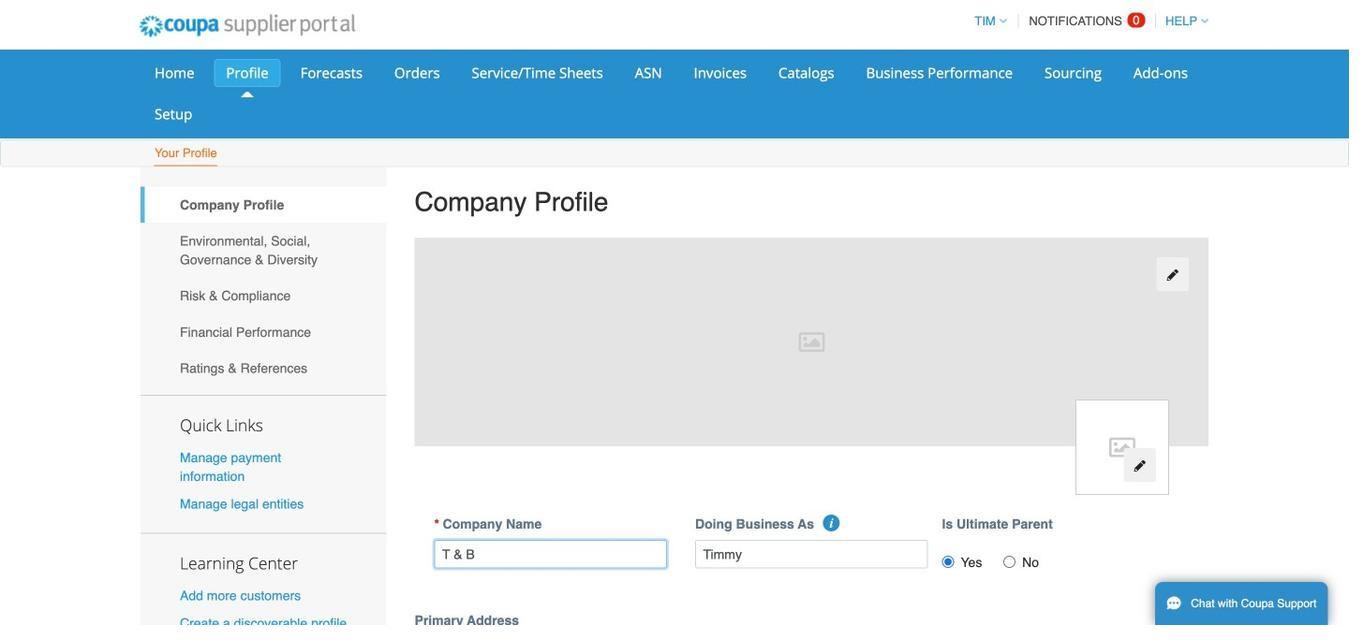 Task type: describe. For each thing, give the bounding box(es) containing it.
background image
[[415, 238, 1209, 447]]

change image image for logo
[[1133, 460, 1147, 473]]

additional information image
[[823, 515, 840, 532]]

coupa supplier portal image
[[126, 3, 368, 50]]

change image image for the background image
[[1166, 269, 1179, 282]]



Task type: locate. For each thing, give the bounding box(es) containing it.
0 horizontal spatial change image image
[[1133, 460, 1147, 473]]

change image image
[[1166, 269, 1179, 282], [1133, 460, 1147, 473]]

navigation
[[966, 3, 1209, 39]]

0 vertical spatial change image image
[[1166, 269, 1179, 282]]

logo image
[[1076, 400, 1169, 496]]

1 vertical spatial change image image
[[1133, 460, 1147, 473]]

None radio
[[942, 557, 954, 569]]

None radio
[[1004, 557, 1016, 569]]

None text field
[[695, 541, 928, 569]]

1 horizontal spatial change image image
[[1166, 269, 1179, 282]]

None text field
[[434, 541, 667, 569]]



Task type: vqa. For each thing, say whether or not it's contained in the screenshot.
the bottommost Change image
yes



